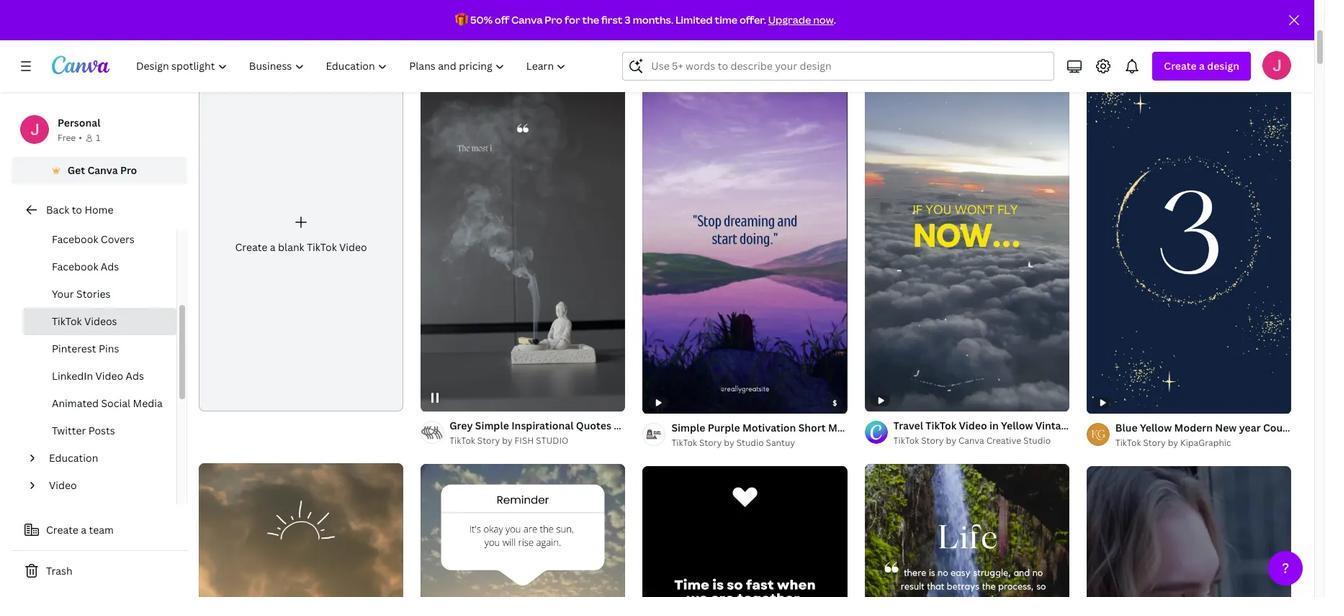 Task type: locate. For each thing, give the bounding box(es) containing it.
posts
[[88, 424, 115, 438]]

travel tiktok video in yellow vintage cinematica - dark style link
[[893, 419, 1190, 434]]

upgrade now button
[[768, 13, 834, 27]]

studio
[[536, 435, 569, 447]]

story down the dark
[[1143, 437, 1166, 449]]

t
[[1323, 421, 1325, 435]]

2 horizontal spatial a
[[1199, 59, 1205, 73]]

create inside dropdown button
[[1164, 59, 1197, 73]]

1 horizontal spatial studio
[[1024, 435, 1051, 447]]

tiktok
[[307, 240, 337, 254], [52, 315, 82, 328], [926, 419, 957, 433], [450, 435, 475, 447], [893, 435, 919, 447], [672, 437, 697, 449], [1115, 437, 1141, 449]]

$
[[833, 398, 838, 408]]

purple
[[708, 421, 740, 435]]

a left blank
[[270, 240, 276, 254]]

0 horizontal spatial pro
[[120, 163, 137, 177]]

twitter posts link
[[23, 418, 176, 445]]

your stories
[[52, 287, 111, 301]]

by down purple on the bottom
[[724, 437, 734, 449]]

create for create a design
[[1164, 59, 1197, 73]]

by inside the grey simple inspirational quotes short video tiktok story by fish studio
[[502, 435, 512, 447]]

yellow right -
[[1140, 421, 1172, 435]]

0 vertical spatial canva
[[511, 13, 543, 27]]

a inside create a design dropdown button
[[1199, 59, 1205, 73]]

0 horizontal spatial create
[[46, 524, 78, 537]]

video
[[339, 240, 367, 254], [95, 369, 123, 383], [643, 419, 672, 433], [959, 419, 987, 433], [864, 421, 893, 435], [49, 479, 77, 493]]

back to home link
[[12, 196, 187, 225]]

fish
[[515, 435, 534, 447]]

.
[[834, 13, 836, 27]]

0 horizontal spatial short
[[614, 419, 641, 433]]

off
[[495, 13, 509, 27]]

story
[[477, 435, 500, 447], [921, 435, 944, 447], [699, 437, 722, 449], [1143, 437, 1166, 449]]

yellow up creative
[[1001, 419, 1033, 433]]

0 horizontal spatial yellow
[[1001, 419, 1033, 433]]

get canva pro button
[[12, 157, 187, 184]]

1 facebook from the top
[[52, 233, 98, 246]]

50%
[[470, 13, 493, 27]]

pinterest
[[52, 342, 96, 356]]

create a design
[[1164, 59, 1239, 73]]

tiktok story by kipagraphic link
[[1115, 436, 1291, 450]]

story inside travel tiktok video in yellow vintage cinematica - dark style tiktok story by canva creative studio
[[921, 435, 944, 447]]

1 vertical spatial a
[[270, 240, 276, 254]]

modern
[[1174, 421, 1213, 435]]

create a design button
[[1153, 52, 1251, 81]]

back
[[46, 203, 69, 217]]

create for create a team
[[46, 524, 78, 537]]

a
[[1199, 59, 1205, 73], [270, 240, 276, 254], [81, 524, 87, 537]]

1 vertical spatial facebook
[[52, 260, 98, 274]]

studio down travel tiktok video in yellow vintage cinematica - dark style 'link'
[[1024, 435, 1051, 447]]

a left team
[[81, 524, 87, 537]]

social
[[101, 397, 130, 411]]

simple purple motivation short mobile video tiktok story by studio santuy
[[672, 421, 893, 449]]

simple left purple on the bottom
[[672, 421, 705, 435]]

2 vertical spatial canva
[[959, 435, 984, 447]]

style
[[1164, 419, 1190, 433]]

creative
[[986, 435, 1021, 447]]

1 horizontal spatial create
[[235, 240, 267, 254]]

1 vertical spatial pro
[[120, 163, 137, 177]]

back to home
[[46, 203, 113, 217]]

animated social media link
[[23, 390, 176, 418]]

create a blank tiktok video element
[[199, 48, 403, 412]]

2 vertical spatial a
[[81, 524, 87, 537]]

video up the tiktok story by canva creative studio link
[[959, 419, 987, 433]]

1 horizontal spatial simple
[[672, 421, 705, 435]]

1 vertical spatial canva
[[87, 163, 118, 177]]

0 vertical spatial pro
[[545, 13, 563, 27]]

None search field
[[623, 52, 1055, 81]]

blue yellow modern new year countdown t link
[[1115, 420, 1325, 436]]

a inside create a blank tiktok video element
[[270, 240, 276, 254]]

create left blank
[[235, 240, 267, 254]]

2 horizontal spatial create
[[1164, 59, 1197, 73]]

story down travel
[[921, 435, 944, 447]]

short inside the grey simple inspirational quotes short video tiktok story by fish studio
[[614, 419, 641, 433]]

simple inside the grey simple inspirational quotes short video tiktok story by fish studio
[[475, 419, 509, 433]]

a for team
[[81, 524, 87, 537]]

a inside create a team button
[[81, 524, 87, 537]]

0 vertical spatial a
[[1199, 59, 1205, 73]]

0 horizontal spatial canva
[[87, 163, 118, 177]]

short left mobile
[[799, 421, 826, 435]]

create
[[1164, 59, 1197, 73], [235, 240, 267, 254], [46, 524, 78, 537]]

pinterest pins
[[52, 342, 119, 356]]

simple
[[475, 419, 509, 433], [672, 421, 705, 435]]

vintage
[[1035, 419, 1073, 433]]

short right quotes
[[614, 419, 641, 433]]

2 horizontal spatial canva
[[959, 435, 984, 447]]

1 horizontal spatial pro
[[545, 13, 563, 27]]

facebook
[[52, 233, 98, 246], [52, 260, 98, 274]]

canva right the get
[[87, 163, 118, 177]]

0 horizontal spatial simple
[[475, 419, 509, 433]]

pro up the back to home link
[[120, 163, 137, 177]]

your stories link
[[23, 281, 176, 308]]

facebook up your stories
[[52, 260, 98, 274]]

video inside travel tiktok video in yellow vintage cinematica - dark style tiktok story by canva creative studio
[[959, 419, 987, 433]]

0 horizontal spatial a
[[81, 524, 87, 537]]

create inside button
[[46, 524, 78, 537]]

canva
[[511, 13, 543, 27], [87, 163, 118, 177], [959, 435, 984, 447]]

santuy
[[766, 437, 795, 449]]

a left design
[[1199, 59, 1205, 73]]

canva right off
[[511, 13, 543, 27]]

2 facebook from the top
[[52, 260, 98, 274]]

Search search field
[[651, 53, 1045, 80]]

1
[[96, 132, 100, 144]]

covers
[[101, 233, 135, 246]]

🎁
[[455, 13, 468, 27]]

video left travel
[[864, 421, 893, 435]]

facebook up facebook ads
[[52, 233, 98, 246]]

by inside blue yellow modern new year countdown t tiktok story by kipagraphic
[[1168, 437, 1178, 449]]

0 vertical spatial facebook
[[52, 233, 98, 246]]

tiktok story by fish studio link
[[450, 434, 625, 449]]

1 vertical spatial create
[[235, 240, 267, 254]]

1 horizontal spatial short
[[799, 421, 826, 435]]

facebook covers link
[[23, 226, 176, 254]]

by inside simple purple motivation short mobile video tiktok story by studio santuy
[[724, 437, 734, 449]]

create a team button
[[12, 516, 187, 545]]

ads
[[101, 260, 119, 274], [126, 369, 144, 383]]

create left team
[[46, 524, 78, 537]]

create a team
[[46, 524, 114, 537]]

ads up 'media'
[[126, 369, 144, 383]]

1 horizontal spatial canva
[[511, 13, 543, 27]]

2 vertical spatial create
[[46, 524, 78, 537]]

by
[[502, 435, 512, 447], [946, 435, 956, 447], [724, 437, 734, 449], [1168, 437, 1178, 449]]

by left creative
[[946, 435, 956, 447]]

0 horizontal spatial studio
[[737, 437, 764, 449]]

linkedin video ads
[[52, 369, 144, 383]]

studio down "motivation"
[[737, 437, 764, 449]]

1 horizontal spatial yellow
[[1140, 421, 1172, 435]]

yellow
[[1001, 419, 1033, 433], [1140, 421, 1172, 435]]

1 horizontal spatial ads
[[126, 369, 144, 383]]

media
[[133, 397, 163, 411]]

blank
[[278, 240, 304, 254]]

3
[[625, 13, 631, 27]]

video right quotes
[[643, 419, 672, 433]]

tiktok videos
[[52, 315, 117, 328]]

time
[[715, 13, 738, 27]]

story down purple on the bottom
[[699, 437, 722, 449]]

by left fish at bottom
[[502, 435, 512, 447]]

yellow inside travel tiktok video in yellow vintage cinematica - dark style tiktok story by canva creative studio
[[1001, 419, 1033, 433]]

by down style
[[1168, 437, 1178, 449]]

1 horizontal spatial a
[[270, 240, 276, 254]]

inspirational
[[511, 419, 574, 433]]

canva inside travel tiktok video in yellow vintage cinematica - dark style tiktok story by canva creative studio
[[959, 435, 984, 447]]

pro left for
[[545, 13, 563, 27]]

first
[[601, 13, 623, 27]]

canva left creative
[[959, 435, 984, 447]]

0 vertical spatial create
[[1164, 59, 1197, 73]]

studio
[[1024, 435, 1051, 447], [737, 437, 764, 449]]

story left fish at bottom
[[477, 435, 500, 447]]

story inside blue yellow modern new year countdown t tiktok story by kipagraphic
[[1143, 437, 1166, 449]]

free
[[58, 132, 76, 144]]

create left design
[[1164, 59, 1197, 73]]

0 horizontal spatial ads
[[101, 260, 119, 274]]

simple right 'grey'
[[475, 419, 509, 433]]

blue yellow modern new year countdown t tiktok story by kipagraphic
[[1115, 421, 1325, 449]]

ads down covers
[[101, 260, 119, 274]]



Task type: vqa. For each thing, say whether or not it's contained in the screenshot.
Upgrade Now button
yes



Task type: describe. For each thing, give the bounding box(es) containing it.
story inside simple purple motivation short mobile video tiktok story by studio santuy
[[699, 437, 722, 449]]

travel
[[893, 419, 923, 433]]

animated social media
[[52, 397, 163, 411]]

to
[[72, 203, 82, 217]]

linkedin video ads link
[[23, 363, 176, 390]]

quotes
[[576, 419, 611, 433]]

travel tiktok video in yellow vintage cinematica - dark style tiktok story by canva creative studio
[[893, 419, 1190, 447]]

cinematica
[[1075, 419, 1130, 433]]

get canva pro
[[67, 163, 137, 177]]

months.
[[633, 13, 673, 27]]

twitter
[[52, 424, 86, 438]]

pro inside button
[[120, 163, 137, 177]]

animated
[[52, 397, 99, 411]]

for
[[565, 13, 580, 27]]

canva inside button
[[87, 163, 118, 177]]

personal
[[58, 116, 100, 130]]

education
[[49, 452, 98, 465]]

motivation
[[743, 421, 796, 435]]

video down education
[[49, 479, 77, 493]]

the
[[582, 13, 599, 27]]

tiktok story by studio santuy link
[[672, 436, 847, 450]]

stories
[[76, 287, 111, 301]]

grey simple inspirational quotes short video link
[[450, 419, 672, 434]]

create a blank tiktok video
[[235, 240, 367, 254]]

in
[[990, 419, 999, 433]]

facebook for facebook ads
[[52, 260, 98, 274]]

video down pins
[[95, 369, 123, 383]]

top level navigation element
[[127, 52, 579, 81]]

year
[[1239, 421, 1261, 435]]

short inside simple purple motivation short mobile video tiktok story by studio santuy
[[799, 421, 826, 435]]

-
[[1133, 419, 1137, 433]]

tiktok inside blue yellow modern new year countdown t tiktok story by kipagraphic
[[1115, 437, 1141, 449]]

james peterson image
[[1263, 51, 1291, 80]]

free •
[[58, 132, 82, 144]]

story inside the grey simple inspirational quotes short video tiktok story by fish studio
[[477, 435, 500, 447]]

education link
[[43, 445, 168, 472]]

mobile
[[828, 421, 862, 435]]

grey simple inspirational quotes short video tiktok story by fish studio
[[450, 419, 672, 447]]

kipagraphic
[[1181, 437, 1231, 449]]

linkedin
[[52, 369, 93, 383]]

your
[[52, 287, 74, 301]]

studio inside travel tiktok video in yellow vintage cinematica - dark style tiktok story by canva creative studio
[[1024, 435, 1051, 447]]

blue
[[1115, 421, 1138, 435]]

home
[[85, 203, 113, 217]]

studio inside simple purple motivation short mobile video tiktok story by studio santuy
[[737, 437, 764, 449]]

yellow inside blue yellow modern new year countdown t tiktok story by kipagraphic
[[1140, 421, 1172, 435]]

twitter posts
[[52, 424, 115, 438]]

limited
[[676, 13, 713, 27]]

design
[[1207, 59, 1239, 73]]

tiktok story by canva creative studio link
[[893, 434, 1069, 449]]

a for blank
[[270, 240, 276, 254]]

videos
[[84, 315, 117, 328]]

facebook ads link
[[23, 254, 176, 281]]

•
[[79, 132, 82, 144]]

video link
[[43, 472, 168, 500]]

1 vertical spatial ads
[[126, 369, 144, 383]]

🎁 50% off canva pro for the first 3 months. limited time offer. upgrade now .
[[455, 13, 836, 27]]

new
[[1215, 421, 1237, 435]]

create for create a blank tiktok video
[[235, 240, 267, 254]]

video inside the grey simple inspirational quotes short video tiktok story by fish studio
[[643, 419, 672, 433]]

now
[[813, 13, 834, 27]]

create a blank tiktok video link
[[199, 48, 403, 412]]

dark
[[1139, 419, 1162, 433]]

simple inside simple purple motivation short mobile video tiktok story by studio santuy
[[672, 421, 705, 435]]

offer.
[[740, 13, 766, 27]]

tiktok inside the grey simple inspirational quotes short video tiktok story by fish studio
[[450, 435, 475, 447]]

facebook covers
[[52, 233, 135, 246]]

facebook for facebook covers
[[52, 233, 98, 246]]

by inside travel tiktok video in yellow vintage cinematica - dark style tiktok story by canva creative studio
[[946, 435, 956, 447]]

team
[[89, 524, 114, 537]]

trash link
[[12, 557, 187, 586]]

a for design
[[1199, 59, 1205, 73]]

video right blank
[[339, 240, 367, 254]]

get
[[67, 163, 85, 177]]

countdown
[[1263, 421, 1320, 435]]

simple purple motivation short mobile video link
[[672, 420, 893, 436]]

pins
[[99, 342, 119, 356]]

video inside simple purple motivation short mobile video tiktok story by studio santuy
[[864, 421, 893, 435]]

trash
[[46, 565, 72, 578]]

tiktok inside simple purple motivation short mobile video tiktok story by studio santuy
[[672, 437, 697, 449]]

0 vertical spatial ads
[[101, 260, 119, 274]]

facebook ads
[[52, 260, 119, 274]]

upgrade
[[768, 13, 811, 27]]

grey
[[450, 419, 473, 433]]

pinterest pins link
[[23, 336, 176, 363]]



